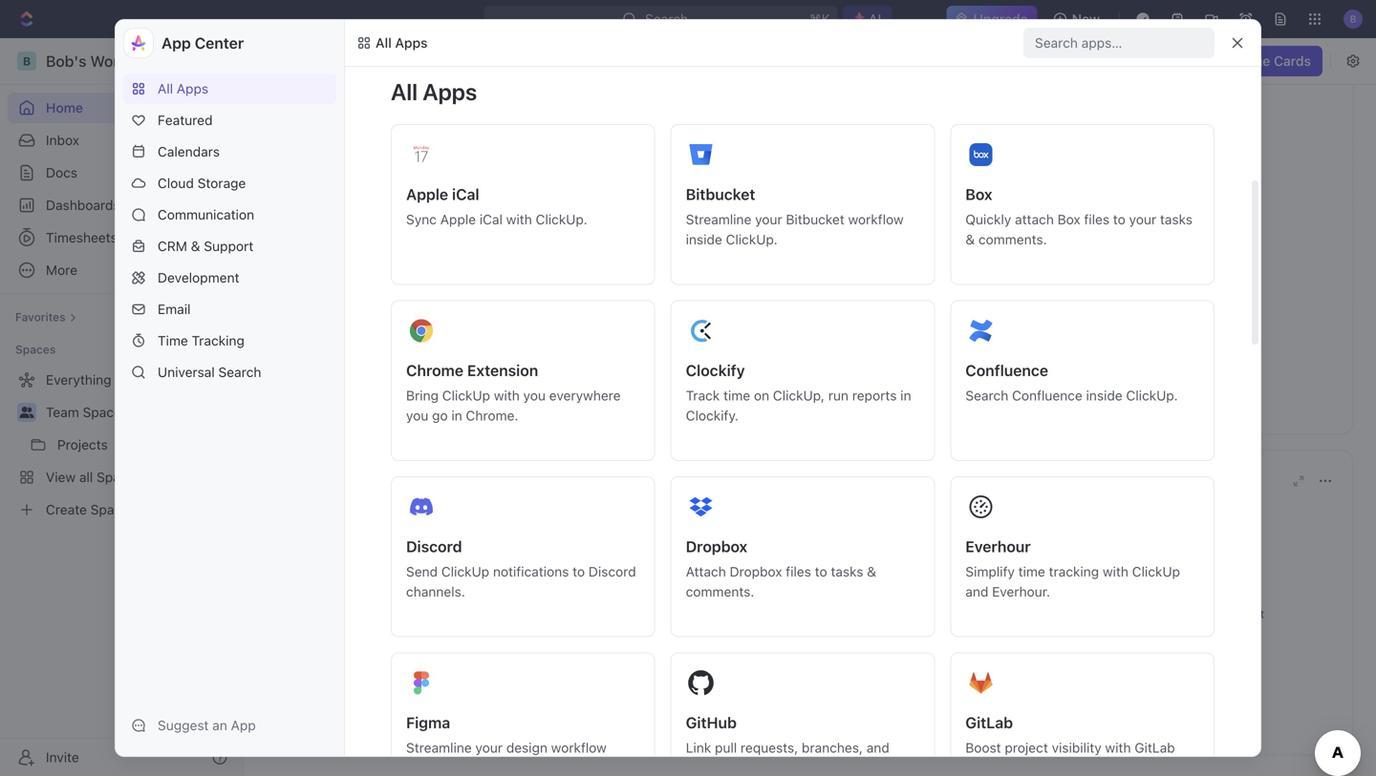 Task type: vqa. For each thing, say whether or not it's contained in the screenshot.


Task type: describe. For each thing, give the bounding box(es) containing it.
ai
[[1032, 248, 1042, 261]]

storage
[[197, 175, 246, 191]]

task inside button
[[553, 273, 577, 287]]

0 vertical spatial discord
[[406, 538, 462, 556]]

1 vertical spatial learn
[[1136, 623, 1166, 636]]

Search apps… field
[[1035, 32, 1207, 54]]

dashboards link
[[8, 190, 235, 221]]

support
[[204, 238, 254, 254]]

tasks inside box quickly attach box files to your tasks & comments.
[[1160, 212, 1193, 227]]

clockify.
[[686, 408, 739, 424]]

universal search
[[158, 365, 261, 380]]

docs
[[46, 165, 77, 181]]

clickup inside the chrome extension bring clickup with you everywhere you go in chrome.
[[442, 388, 490, 404]]

time for everhour
[[1018, 564, 1045, 580]]

1 most from the left
[[1010, 608, 1037, 621]]

lineup for lineup
[[841, 473, 892, 491]]

and inside the everhour simplify time tracking with clickup and everhour.
[[966, 584, 989, 600]]

to inside use clickup ai to create a recurring summary of recent activity.
[[1046, 248, 1057, 261]]

quickly
[[966, 212, 1011, 227]]

upgrade
[[973, 11, 1028, 27]]

standup
[[1078, 296, 1126, 310]]

no
[[482, 626, 503, 644]]

manage
[[1220, 53, 1270, 69]]

upgrade link
[[947, 6, 1038, 32]]

everhour
[[966, 538, 1031, 556]]

go
[[432, 408, 448, 424]]

visibility
[[1052, 741, 1102, 756]]

discord send clickup notifications to discord channels.
[[406, 538, 636, 600]]

an
[[212, 718, 227, 734]]

2 vertical spatial more
[[647, 655, 675, 668]]

search for universal
[[218, 365, 261, 380]]

design
[[506, 741, 548, 756]]

list.
[[1163, 608, 1183, 621]]

your for figma
[[475, 741, 503, 756]]

link
[[686, 741, 711, 756]]

figma streamline your design workflow inside clickup.
[[406, 714, 607, 776]]

1 horizontal spatial learn more
[[1136, 623, 1197, 636]]

boost
[[966, 741, 1001, 756]]

0 horizontal spatial important
[[974, 623, 1026, 636]]

1 vertical spatial box
[[1058, 212, 1081, 227]]

to inside discord send clickup notifications to discord channels.
[[573, 564, 585, 580]]

started.
[[1091, 623, 1133, 636]]

a inside button
[[544, 273, 550, 287]]

team
[[46, 405, 79, 420]]

1 vertical spatial apple
[[440, 212, 476, 227]]

new button
[[1045, 4, 1111, 34]]

extension
[[467, 362, 538, 380]]

apple ical sync apple ical with clickup.
[[406, 185, 587, 227]]

clickup. inside confluence search confluence inside clickup.
[[1126, 388, 1178, 404]]

branches,
[[802, 741, 863, 756]]

on
[[754, 388, 769, 404]]

0 vertical spatial confluence
[[966, 362, 1048, 380]]

cloud storage
[[158, 175, 246, 191]]

streamline for figma
[[406, 741, 472, 756]]

bring
[[406, 388, 439, 404]]

your for bitbucket
[[755, 212, 782, 227]]

tasks for lineup
[[1096, 608, 1124, 621]]

0 horizontal spatial box
[[966, 185, 993, 204]]

with for chrome extension
[[494, 388, 520, 404]]

in inside the chrome extension bring clickup with you everywhere you go in chrome.
[[451, 408, 462, 424]]

workflow for figma
[[551, 741, 607, 756]]

comments. inside box quickly attach box files to your tasks & comments.
[[979, 232, 1047, 248]]

invite
[[46, 750, 79, 766]]

of
[[1038, 265, 1049, 278]]

suggest an app
[[158, 718, 256, 734]]

& inside "dropbox attach dropbox files to tasks & comments."
[[867, 564, 876, 580]]

create a task button
[[485, 269, 584, 291]]

cloud
[[158, 175, 194, 191]]

1 vertical spatial you
[[406, 408, 428, 424]]

2 vertical spatial comments.
[[551, 655, 611, 668]]

have
[[448, 655, 474, 668]]

2 most from the left
[[1238, 608, 1265, 621]]

add
[[1186, 608, 1207, 621]]

center
[[195, 34, 244, 52]]

you don't have any assigned comments. learn more
[[394, 655, 675, 668]]

1 horizontal spatial discord
[[589, 564, 636, 580]]

0 vertical spatial apple
[[406, 185, 448, 204]]

sync
[[406, 212, 437, 227]]

& inside box quickly attach box files to your tasks & comments.
[[966, 232, 975, 248]]

development
[[158, 270, 239, 286]]

chrome.
[[466, 408, 518, 424]]

favorites
[[15, 311, 66, 324]]

spaces
[[15, 343, 56, 356]]

activity.
[[1090, 265, 1132, 278]]

clockify track time on clickup, run reports in clockify.
[[686, 362, 911, 424]]

lineup for lineup keeps your most important tasks in one list. add your most important task to get started.
[[906, 608, 944, 621]]

edit
[[1087, 53, 1111, 69]]

commits
[[686, 761, 739, 776]]

assigned
[[291, 473, 358, 491]]

time
[[158, 333, 188, 349]]

1 vertical spatial more
[[1169, 623, 1197, 636]]

all apps dialog
[[115, 19, 1261, 777]]

files inside box quickly attach box files to your tasks & comments.
[[1084, 212, 1110, 227]]

calendars
[[158, 144, 220, 160]]

0 vertical spatial bitbucket
[[686, 185, 755, 204]]

github
[[686, 714, 737, 733]]

time for clockify
[[723, 388, 750, 404]]

tasks.
[[758, 761, 795, 776]]

email
[[158, 302, 191, 317]]

project
[[1005, 741, 1048, 756]]

all apps for all apps 'link' to the left
[[158, 81, 208, 97]]

create a task
[[504, 273, 577, 287]]

0 horizontal spatial &
[[191, 238, 200, 254]]

use
[[962, 248, 983, 261]]

chrome extension bring clickup with you everywhere you go in chrome.
[[406, 362, 621, 424]]

crm & support link
[[123, 231, 336, 262]]

1 horizontal spatial all apps link
[[353, 32, 431, 54]]

gitlab boost project visibility with gitlab integration.
[[966, 714, 1175, 776]]

search...
[[645, 11, 700, 27]]

to inside "dropbox attach dropbox files to tasks & comments."
[[815, 564, 827, 580]]

0 horizontal spatial all apps link
[[123, 74, 336, 104]]

attach
[[1015, 212, 1054, 227]]

0 horizontal spatial gitlab
[[966, 714, 1013, 733]]

bitbucket streamline your bitbucket workflow inside clickup.
[[686, 185, 904, 248]]

timesheets
[[46, 230, 117, 246]]

0 vertical spatial app
[[162, 34, 191, 52]]

0 vertical spatial ical
[[452, 185, 479, 204]]

featured link
[[123, 105, 336, 136]]

comments
[[361, 473, 438, 491]]

one
[[1140, 608, 1160, 621]]

home link
[[8, 93, 235, 123]]

app center
[[162, 34, 244, 52]]

clickup. for apple ical
[[536, 212, 587, 227]]

home
[[46, 100, 83, 116]]



Task type: locate. For each thing, give the bounding box(es) containing it.
1 vertical spatial all apps link
[[123, 74, 336, 104]]

clickup up chrome.
[[442, 388, 490, 404]]

communication link
[[123, 200, 336, 230]]

all apps for rightmost all apps 'link'
[[376, 35, 428, 51]]

box right attach at the top right of the page
[[1058, 212, 1081, 227]]

0 horizontal spatial files
[[786, 564, 811, 580]]

1 horizontal spatial task
[[1030, 623, 1052, 636]]

2 horizontal spatial tasks
[[1160, 212, 1193, 227]]

crm & support
[[158, 238, 254, 254]]

comments. down comments
[[551, 655, 611, 668]]

0 horizontal spatial search
[[218, 365, 261, 380]]

1 horizontal spatial in
[[900, 388, 911, 404]]

1 vertical spatial important
[[974, 623, 1026, 636]]

you
[[394, 655, 414, 668]]

0 horizontal spatial in
[[451, 408, 462, 424]]

task inside lineup keeps your most important tasks in one list. add your most important task to get started.
[[1030, 623, 1052, 636]]

important down "keeps"
[[974, 623, 1026, 636]]

simplify
[[966, 564, 1015, 580]]

most down everhour.
[[1010, 608, 1037, 621]]

with inside the chrome extension bring clickup with you everywhere you go in chrome.
[[494, 388, 520, 404]]

channels.
[[406, 584, 465, 600]]

2 vertical spatial learn
[[614, 655, 644, 668]]

discord right 'notifications'
[[589, 564, 636, 580]]

comments
[[506, 626, 587, 644]]

ical
[[452, 185, 479, 204], [480, 212, 503, 227]]

1 horizontal spatial time
[[1018, 564, 1045, 580]]

learn more link
[[608, 239, 669, 252], [614, 655, 675, 668]]

tasks inside "dropbox attach dropbox files to tasks & comments."
[[831, 564, 863, 580]]

inside for figma
[[406, 761, 443, 776]]

user group image
[[20, 407, 34, 419]]

1 vertical spatial tasks
[[831, 564, 863, 580]]

1 vertical spatial app
[[231, 718, 256, 734]]

a
[[1097, 248, 1103, 261], [544, 273, 550, 287]]

0 horizontal spatial learn more
[[608, 239, 669, 252]]

1 horizontal spatial you
[[523, 388, 546, 404]]

1 vertical spatial files
[[786, 564, 811, 580]]

chrome
[[406, 362, 464, 380]]

0 horizontal spatial streamline
[[406, 741, 472, 756]]

comments. inside "dropbox attach dropbox files to tasks & comments."
[[686, 584, 754, 600]]

workflow inside bitbucket streamline your bitbucket workflow inside clickup.
[[848, 212, 904, 227]]

recent
[[1053, 265, 1087, 278]]

1 vertical spatial lineup
[[906, 608, 944, 621]]

streamline
[[686, 212, 752, 227], [406, 741, 472, 756]]

time
[[723, 388, 750, 404], [1018, 564, 1045, 580]]

crm
[[158, 238, 187, 254]]

0 horizontal spatial inside
[[406, 761, 443, 776]]

clickup inside discord send clickup notifications to discord channels.
[[441, 564, 489, 580]]

0 vertical spatial learn more link
[[608, 239, 669, 252]]

inside for bitbucket
[[686, 232, 722, 248]]

clickup left ai on the right top of the page
[[986, 248, 1028, 261]]

app
[[162, 34, 191, 52], [231, 718, 256, 734]]

write
[[1045, 296, 1075, 310]]

everhour.
[[992, 584, 1050, 600]]

dropbox up the attach at the bottom of the page
[[686, 538, 748, 556]]

task left get
[[1030, 623, 1052, 636]]

with inside the gitlab boost project visibility with gitlab integration.
[[1105, 741, 1131, 756]]

1 horizontal spatial lineup
[[906, 608, 944, 621]]

github link pull requests, branches, and commits to tasks.
[[686, 714, 890, 776]]

app left 'center'
[[162, 34, 191, 52]]

gitlab up boost
[[966, 714, 1013, 733]]

docs link
[[8, 158, 235, 188]]

0 horizontal spatial app
[[162, 34, 191, 52]]

clockify
[[686, 362, 745, 380]]

time inside the everhour simplify time tracking with clickup and everhour.
[[1018, 564, 1045, 580]]

clickup. for bitbucket
[[726, 232, 778, 248]]

0 vertical spatial tasks
[[1160, 212, 1193, 227]]

1 horizontal spatial files
[[1084, 212, 1110, 227]]

your inside figma streamline your design workflow inside clickup.
[[475, 741, 503, 756]]

a inside use clickup ai to create a recurring summary of recent activity.
[[1097, 248, 1103, 261]]

discord up the send
[[406, 538, 462, 556]]

to inside github link pull requests, branches, and commits to tasks.
[[742, 761, 755, 776]]

time up everhour.
[[1018, 564, 1045, 580]]

dropbox right the attach at the bottom of the page
[[730, 564, 782, 580]]

workflow for bitbucket
[[848, 212, 904, 227]]

and
[[966, 584, 989, 600], [867, 741, 890, 756]]

in right go
[[451, 408, 462, 424]]

1 horizontal spatial streamline
[[686, 212, 752, 227]]

0 vertical spatial workflow
[[848, 212, 904, 227]]

0 horizontal spatial you
[[406, 408, 428, 424]]

gitlab right visibility
[[1135, 741, 1175, 756]]

inbox
[[46, 132, 79, 148]]

1 vertical spatial workflow
[[551, 741, 607, 756]]

1 vertical spatial comments.
[[686, 584, 754, 600]]

important
[[1040, 608, 1092, 621], [974, 623, 1026, 636]]

0 horizontal spatial and
[[867, 741, 890, 756]]

0 vertical spatial and
[[966, 584, 989, 600]]

1 vertical spatial ical
[[480, 212, 503, 227]]

to inside lineup keeps your most important tasks in one list. add your most important task to get started.
[[1056, 623, 1066, 636]]

0 vertical spatial gitlab
[[966, 714, 1013, 733]]

clickup inside use clickup ai to create a recurring summary of recent activity.
[[986, 248, 1028, 261]]

lineup keeps your most important tasks in one list. add your most important task to get started.
[[906, 608, 1265, 636]]

with right "tracking"
[[1103, 564, 1129, 580]]

task right create
[[553, 273, 577, 287]]

0 vertical spatial learn more
[[608, 239, 669, 252]]

with inside the everhour simplify time tracking with clickup and everhour.
[[1103, 564, 1129, 580]]

0 vertical spatial you
[[523, 388, 546, 404]]

manage cards button
[[1209, 46, 1323, 76]]

1 vertical spatial a
[[544, 273, 550, 287]]

1 horizontal spatial box
[[1058, 212, 1081, 227]]

dropbox attach dropbox files to tasks & comments.
[[686, 538, 876, 600]]

dxxtk image
[[356, 35, 372, 51]]

manage cards
[[1220, 53, 1311, 69]]

keeps
[[948, 608, 980, 621]]

0 vertical spatial all apps link
[[353, 32, 431, 54]]

lineup left "keeps"
[[906, 608, 944, 621]]

workflow inside figma streamline your design workflow inside clickup.
[[551, 741, 607, 756]]

1 horizontal spatial inside
[[686, 232, 722, 248]]

0 vertical spatial in
[[900, 388, 911, 404]]

favorites button
[[8, 306, 85, 329]]

and right branches,
[[867, 741, 890, 756]]

0 vertical spatial streamline
[[686, 212, 752, 227]]

to
[[1113, 212, 1126, 227], [1046, 248, 1057, 261], [573, 564, 585, 580], [815, 564, 827, 580], [1056, 623, 1066, 636], [742, 761, 755, 776]]

with up create
[[506, 212, 532, 227]]

cloud storage link
[[123, 168, 336, 199]]

1 vertical spatial task
[[1030, 623, 1052, 636]]

in right reports
[[900, 388, 911, 404]]

streamline for bitbucket
[[686, 212, 752, 227]]

learn
[[608, 239, 638, 252], [1136, 623, 1166, 636], [614, 655, 644, 668]]

0 vertical spatial learn
[[608, 239, 638, 252]]

clickup.
[[536, 212, 587, 227], [726, 232, 778, 248], [1126, 388, 1178, 404], [446, 761, 498, 776]]

assigned
[[499, 655, 548, 668]]

0 horizontal spatial time
[[723, 388, 750, 404]]

1 horizontal spatial and
[[966, 584, 989, 600]]

tasks for dropbox
[[831, 564, 863, 580]]

⌘k
[[810, 11, 830, 27]]

suggest an app button
[[123, 711, 336, 742]]

inside inside confluence search confluence inside clickup.
[[1086, 388, 1123, 404]]

1 horizontal spatial app
[[231, 718, 256, 734]]

clickup. inside apple ical sync apple ical with clickup.
[[536, 212, 587, 227]]

to inside box quickly attach box files to your tasks & comments.
[[1113, 212, 1126, 227]]

comments. down the attach at the bottom of the page
[[686, 584, 754, 600]]

assigned comments
[[291, 473, 438, 491]]

send
[[406, 564, 438, 580]]

2 vertical spatial in
[[1127, 608, 1137, 621]]

files inside "dropbox attach dropbox files to tasks & comments."
[[786, 564, 811, 580]]

comments. down attach at the top right of the page
[[979, 232, 1047, 248]]

attach
[[686, 564, 726, 580]]

app inside suggest an app button
[[231, 718, 256, 734]]

inside inside figma streamline your design workflow inside clickup.
[[406, 761, 443, 776]]

2 horizontal spatial &
[[966, 232, 975, 248]]

search for confluence
[[966, 388, 1009, 404]]

files up create
[[1084, 212, 1110, 227]]

0 horizontal spatial comments.
[[551, 655, 611, 668]]

search
[[218, 365, 261, 380], [966, 388, 1009, 404]]

don't
[[417, 655, 445, 668]]

tracking
[[1049, 564, 1099, 580]]

edit layout:
[[1087, 53, 1155, 69]]

in inside clockify track time on clickup, run reports in clockify.
[[900, 388, 911, 404]]

0 vertical spatial important
[[1040, 608, 1092, 621]]

1 horizontal spatial search
[[966, 388, 1009, 404]]

0 vertical spatial search
[[218, 365, 261, 380]]

in left one
[[1127, 608, 1137, 621]]

tasks inside lineup keeps your most important tasks in one list. add your most important task to get started.
[[1096, 608, 1124, 621]]

and down simplify
[[966, 584, 989, 600]]

0 horizontal spatial a
[[544, 273, 550, 287]]

workflow
[[848, 212, 904, 227], [551, 741, 607, 756]]

search inside confluence search confluence inside clickup.
[[966, 388, 1009, 404]]

1 horizontal spatial a
[[1097, 248, 1103, 261]]

2 vertical spatial inside
[[406, 761, 443, 776]]

team space
[[46, 405, 121, 420]]

sidebar navigation
[[0, 38, 244, 777]]

0 vertical spatial inside
[[686, 232, 722, 248]]

confluence
[[966, 362, 1048, 380], [1012, 388, 1083, 404]]

bitbucket
[[686, 185, 755, 204], [786, 212, 845, 227]]

1 vertical spatial inside
[[1086, 388, 1123, 404]]

1 horizontal spatial gitlab
[[1135, 741, 1175, 756]]

1 vertical spatial and
[[867, 741, 890, 756]]

your for lineup
[[983, 608, 1007, 621]]

2 horizontal spatial in
[[1127, 608, 1137, 621]]

cards
[[1274, 53, 1311, 69]]

1 horizontal spatial most
[[1238, 608, 1265, 621]]

1 horizontal spatial tasks
[[1096, 608, 1124, 621]]

files
[[1084, 212, 1110, 227], [786, 564, 811, 580]]

0 vertical spatial time
[[723, 388, 750, 404]]

your inside box quickly attach box files to your tasks & comments.
[[1129, 212, 1156, 227]]

all apps link
[[353, 32, 431, 54], [123, 74, 336, 104]]

0 horizontal spatial task
[[553, 273, 577, 287]]

communication
[[158, 207, 254, 223]]

with for everhour
[[1103, 564, 1129, 580]]

with inside apple ical sync apple ical with clickup.
[[506, 212, 532, 227]]

1 horizontal spatial important
[[1040, 608, 1092, 621]]

tracking
[[192, 333, 245, 349]]

streamline inside bitbucket streamline your bitbucket workflow inside clickup.
[[686, 212, 752, 227]]

pull
[[715, 741, 737, 756]]

email link
[[123, 294, 336, 325]]

clickup inside the everhour simplify time tracking with clickup and everhour.
[[1132, 564, 1180, 580]]

clickup up one
[[1132, 564, 1180, 580]]

box quickly attach box files to your tasks & comments.
[[966, 185, 1193, 248]]

time inside clockify track time on clickup, run reports in clockify.
[[723, 388, 750, 404]]

featured
[[158, 112, 213, 128]]

0 vertical spatial more
[[641, 239, 669, 252]]

summary
[[1159, 248, 1209, 261]]

1 vertical spatial gitlab
[[1135, 741, 1175, 756]]

time tracking link
[[123, 326, 336, 356]]

with up chrome.
[[494, 388, 520, 404]]

universal search link
[[123, 357, 336, 388]]

write standup
[[1045, 296, 1126, 310]]

app right an
[[231, 718, 256, 734]]

you
[[523, 388, 546, 404], [406, 408, 428, 424]]

universal
[[158, 365, 215, 380]]

1 vertical spatial in
[[451, 408, 462, 424]]

streamline inside figma streamline your design workflow inside clickup.
[[406, 741, 472, 756]]

1 horizontal spatial workflow
[[848, 212, 904, 227]]

a up activity.
[[1097, 248, 1103, 261]]

1 vertical spatial learn more link
[[614, 655, 675, 668]]

&
[[966, 232, 975, 248], [191, 238, 200, 254], [867, 564, 876, 580]]

development link
[[123, 263, 336, 293]]

learn more
[[608, 239, 669, 252], [1136, 623, 1197, 636]]

clickup up channels.
[[441, 564, 489, 580]]

0 vertical spatial lineup
[[841, 473, 892, 491]]

inside inside bitbucket streamline your bitbucket workflow inside clickup.
[[686, 232, 722, 248]]

in inside lineup keeps your most important tasks in one list. add your most important task to get started.
[[1127, 608, 1137, 621]]

2 vertical spatial tasks
[[1096, 608, 1124, 621]]

2 horizontal spatial comments.
[[979, 232, 1047, 248]]

you down bring
[[406, 408, 428, 424]]

dropbox
[[686, 538, 748, 556], [730, 564, 782, 580]]

1 vertical spatial dropbox
[[730, 564, 782, 580]]

time left on
[[723, 388, 750, 404]]

team space link
[[46, 398, 182, 428]]

lineup down reports
[[841, 473, 892, 491]]

lineup inside lineup keeps your most important tasks in one list. add your most important task to get started.
[[906, 608, 944, 621]]

dashboards
[[46, 197, 120, 213]]

0 vertical spatial dropbox
[[686, 538, 748, 556]]

0 horizontal spatial workflow
[[551, 741, 607, 756]]

your inside bitbucket streamline your bitbucket workflow inside clickup.
[[755, 212, 782, 227]]

time tracking
[[158, 333, 245, 349]]

with for gitlab
[[1105, 741, 1131, 756]]

and inside github link pull requests, branches, and commits to tasks.
[[867, 741, 890, 756]]

box up quickly
[[966, 185, 993, 204]]

clickup. for figma
[[446, 761, 498, 776]]

0 vertical spatial comments.
[[979, 232, 1047, 248]]

most right the add
[[1238, 608, 1265, 621]]

with right visibility
[[1105, 741, 1131, 756]]

files right the attach at the bottom of the page
[[786, 564, 811, 580]]

requests,
[[741, 741, 798, 756]]

use clickup ai to create a recurring summary of recent activity.
[[962, 248, 1209, 278]]

with
[[506, 212, 532, 227], [494, 388, 520, 404], [1103, 564, 1129, 580], [1105, 741, 1131, 756]]

confluence search confluence inside clickup.
[[966, 362, 1178, 404]]

clickup. inside bitbucket streamline your bitbucket workflow inside clickup.
[[726, 232, 778, 248]]

apple up sync
[[406, 185, 448, 204]]

1 vertical spatial bitbucket
[[786, 212, 845, 227]]

no comments
[[482, 626, 587, 644]]

reports
[[852, 388, 897, 404]]

any
[[477, 655, 496, 668]]

a right create
[[544, 273, 550, 287]]

clickup. inside figma streamline your design workflow inside clickup.
[[446, 761, 498, 776]]

you down the extension
[[523, 388, 546, 404]]

0 horizontal spatial discord
[[406, 538, 462, 556]]

1 vertical spatial confluence
[[1012, 388, 1083, 404]]

everywhere
[[549, 388, 621, 404]]

0 vertical spatial a
[[1097, 248, 1103, 261]]

0 horizontal spatial bitbucket
[[686, 185, 755, 204]]

important up get
[[1040, 608, 1092, 621]]

apple right sync
[[440, 212, 476, 227]]

1 horizontal spatial comments.
[[686, 584, 754, 600]]

0 vertical spatial box
[[966, 185, 993, 204]]



